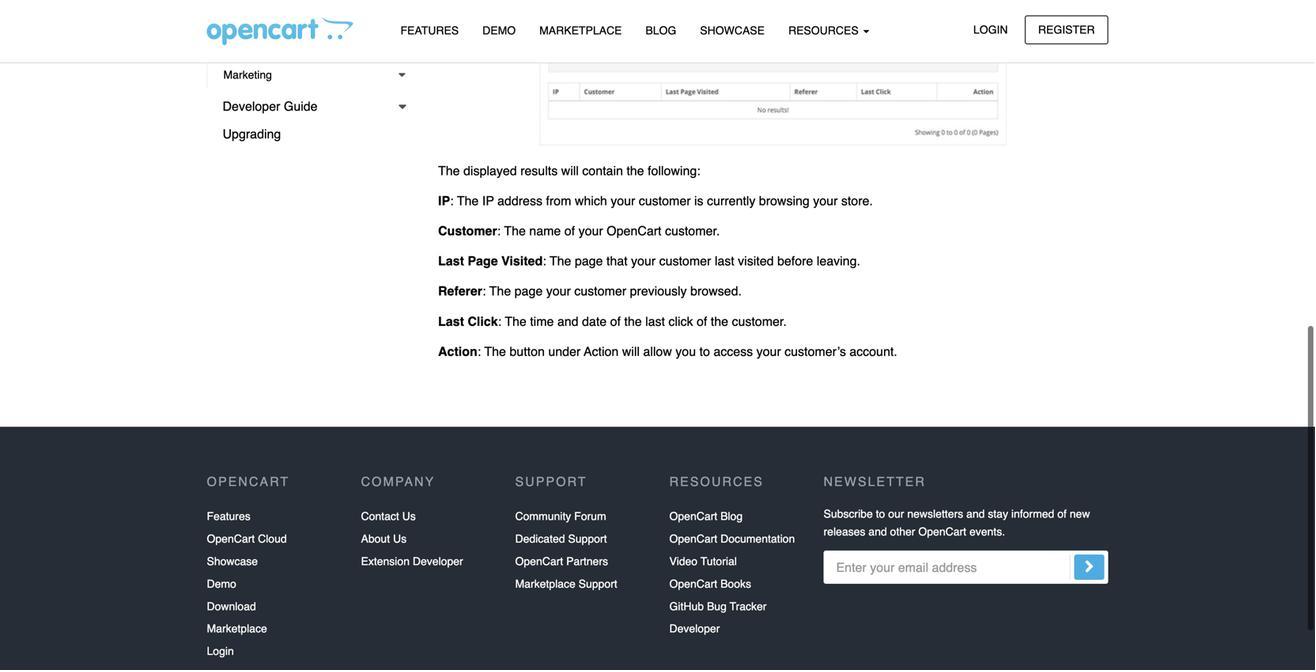 Task type: vqa. For each thing, say whether or not it's contained in the screenshot.
rightmost Login
yes



Task type: describe. For each thing, give the bounding box(es) containing it.
0 horizontal spatial page
[[515, 284, 543, 298]]

blog inside 'blog' "link"
[[646, 24, 677, 37]]

video tutorial link
[[670, 550, 737, 573]]

customer credit report link
[[216, 29, 415, 57]]

1 horizontal spatial customer.
[[732, 314, 787, 329]]

last click : the time and date of the last click of the customer.
[[438, 314, 787, 329]]

0 vertical spatial demo link
[[471, 17, 528, 44]]

Enter your email address text field
[[824, 551, 1109, 584]]

results
[[521, 163, 558, 178]]

: for name
[[497, 224, 501, 238]]

contact
[[361, 510, 399, 523]]

opencart cloud
[[207, 533, 287, 545]]

company
[[361, 474, 435, 489]]

upgrading link
[[207, 120, 415, 148]]

customer's
[[785, 344, 847, 359]]

community
[[516, 510, 572, 523]]

other
[[891, 525, 916, 538]]

of right name
[[565, 224, 575, 238]]

features for demo
[[401, 24, 459, 37]]

opencart partners link
[[516, 550, 609, 573]]

developer for developer guide
[[223, 99, 280, 114]]

customer for is
[[639, 193, 691, 208]]

community forum
[[516, 510, 607, 523]]

1 vertical spatial developer
[[413, 555, 463, 568]]

1 ip from the left
[[438, 193, 450, 208]]

of right click
[[697, 314, 708, 329]]

1 horizontal spatial demo
[[483, 24, 516, 37]]

is
[[695, 193, 704, 208]]

opencart for opencart documentation
[[670, 533, 718, 545]]

0 horizontal spatial will
[[562, 163, 579, 178]]

last for the
[[646, 314, 665, 329]]

github
[[670, 600, 704, 613]]

new
[[1070, 508, 1091, 520]]

you
[[676, 344, 696, 359]]

points
[[273, 9, 303, 22]]

2 vertical spatial customer
[[575, 284, 627, 298]]

0 horizontal spatial and
[[558, 314, 579, 329]]

leaving.
[[817, 254, 861, 268]]

your right access
[[757, 344, 782, 359]]

the down name
[[550, 254, 572, 268]]

support for dedicated
[[568, 533, 607, 545]]

developer guide link
[[207, 93, 415, 120]]

the left button
[[485, 344, 506, 359]]

the displayed results will contain the following:
[[438, 163, 701, 178]]

click
[[468, 314, 498, 329]]

1 action from the left
[[438, 344, 478, 359]]

reward points report
[[231, 9, 340, 22]]

resources link
[[777, 17, 882, 44]]

referer
[[438, 284, 483, 298]]

marketplace support
[[516, 578, 618, 590]]

previously
[[630, 284, 687, 298]]

video tutorial
[[670, 555, 737, 568]]

newsletter
[[824, 474, 926, 489]]

github bug tracker
[[670, 600, 767, 613]]

about us
[[361, 533, 407, 545]]

opencart blog link
[[670, 505, 743, 528]]

opencart books
[[670, 578, 752, 590]]

: for page
[[483, 284, 486, 298]]

0 vertical spatial to
[[700, 344, 710, 359]]

opencart documentation
[[670, 533, 795, 545]]

customer for last
[[660, 254, 712, 268]]

tutorial
[[701, 555, 737, 568]]

your right which
[[611, 193, 636, 208]]

1 vertical spatial resources
[[670, 474, 764, 489]]

dedicated support link
[[516, 528, 607, 550]]

currently
[[707, 193, 756, 208]]

guide
[[284, 99, 318, 114]]

customer credit report
[[231, 37, 348, 49]]

subscribe to our newsletters and stay informed of new releases and other opencart events.
[[824, 508, 1091, 538]]

the down displayed
[[457, 193, 479, 208]]

video
[[670, 555, 698, 568]]

0 vertical spatial page
[[575, 254, 603, 268]]

about
[[361, 533, 390, 545]]

following:
[[648, 163, 701, 178]]

address
[[498, 193, 543, 208]]

forum
[[575, 510, 607, 523]]

opencart cloud link
[[207, 528, 287, 550]]

2 vertical spatial marketplace
[[207, 623, 267, 635]]

us for about us
[[393, 533, 407, 545]]

customer for customer credit report
[[231, 37, 279, 49]]

last page visited : the page that your customer last visited before leaving.
[[438, 254, 861, 268]]

: down name
[[543, 254, 547, 268]]

1 horizontal spatial resources
[[789, 24, 862, 37]]

releases
[[824, 525, 866, 538]]

opencart for opencart
[[207, 474, 290, 489]]

opencart documentation link
[[670, 528, 795, 550]]

download link
[[207, 595, 256, 618]]

newsletters
[[908, 508, 964, 520]]

under
[[549, 344, 581, 359]]

developer guide
[[223, 99, 318, 114]]

reward
[[231, 9, 270, 22]]

opencart for opencart cloud
[[207, 533, 255, 545]]

1 vertical spatial marketplace link
[[207, 618, 267, 640]]

0 horizontal spatial customer.
[[665, 224, 720, 238]]

events.
[[970, 525, 1006, 538]]

of inside the subscribe to our newsletters and stay informed of new releases and other opencart events.
[[1058, 508, 1067, 520]]

report for reward points report
[[307, 9, 340, 22]]

2 ip from the left
[[482, 193, 494, 208]]

1 vertical spatial and
[[967, 508, 985, 520]]

1 vertical spatial will
[[623, 344, 640, 359]]



Task type: locate. For each thing, give the bounding box(es) containing it.
showcase for the topmost 'showcase' link
[[701, 24, 765, 37]]

support down the partners
[[579, 578, 618, 590]]

: for ip
[[450, 193, 454, 208]]

customer up date
[[575, 284, 627, 298]]

0 vertical spatial showcase
[[701, 24, 765, 37]]

1 horizontal spatial login link
[[961, 15, 1022, 44]]

1 horizontal spatial marketplace link
[[528, 17, 634, 44]]

store.
[[842, 193, 873, 208]]

page left that
[[575, 254, 603, 268]]

your down which
[[579, 224, 604, 238]]

your right that
[[631, 254, 656, 268]]

0 vertical spatial developer
[[223, 99, 280, 114]]

features
[[401, 24, 459, 37], [207, 510, 251, 523]]

opencart - open source shopping cart solution image
[[207, 17, 353, 45]]

opencart up "opencart documentation"
[[670, 510, 718, 523]]

referer : the page your customer previously browsed.
[[438, 284, 742, 298]]

demo
[[483, 24, 516, 37], [207, 578, 236, 590]]

last for last click : the time and date of the last click of the customer.
[[438, 314, 464, 329]]

visited
[[502, 254, 543, 268]]

1 vertical spatial us
[[393, 533, 407, 545]]

resources
[[789, 24, 862, 37], [670, 474, 764, 489]]

last down referer
[[438, 314, 464, 329]]

1 horizontal spatial customer
[[438, 224, 497, 238]]

1 horizontal spatial showcase
[[701, 24, 765, 37]]

customer up page
[[438, 224, 497, 238]]

opencart for opencart partners
[[516, 555, 564, 568]]

bug
[[707, 600, 727, 613]]

the left name
[[504, 224, 526, 238]]

0 horizontal spatial marketplace link
[[207, 618, 267, 640]]

1 vertical spatial last
[[646, 314, 665, 329]]

1 horizontal spatial to
[[876, 508, 886, 520]]

login down download link
[[207, 645, 234, 658]]

1 vertical spatial customer
[[660, 254, 712, 268]]

to inside the subscribe to our newsletters and stay informed of new releases and other opencart events.
[[876, 508, 886, 520]]

marketing
[[224, 68, 272, 81]]

support inside dedicated support link
[[568, 533, 607, 545]]

page down the visited
[[515, 284, 543, 298]]

opencart
[[607, 224, 662, 238], [207, 474, 290, 489], [670, 510, 718, 523], [919, 525, 967, 538], [207, 533, 255, 545], [670, 533, 718, 545], [516, 555, 564, 568], [670, 578, 718, 590]]

browsing
[[759, 193, 810, 208]]

blog inside "opencart blog" link
[[721, 510, 743, 523]]

1 horizontal spatial page
[[575, 254, 603, 268]]

0 horizontal spatial developer
[[223, 99, 280, 114]]

2 action from the left
[[584, 344, 619, 359]]

0 horizontal spatial demo
[[207, 578, 236, 590]]

of left new at the bottom of page
[[1058, 508, 1067, 520]]

0 vertical spatial customer
[[231, 37, 279, 49]]

1 vertical spatial last
[[438, 314, 464, 329]]

1 vertical spatial showcase
[[207, 555, 258, 568]]

to
[[700, 344, 710, 359], [876, 508, 886, 520]]

subscribe
[[824, 508, 873, 520]]

features link for demo
[[389, 17, 471, 44]]

documentation
[[721, 533, 795, 545]]

last left the visited
[[715, 254, 735, 268]]

0 vertical spatial login
[[974, 23, 1008, 36]]

will right results
[[562, 163, 579, 178]]

0 vertical spatial last
[[438, 254, 464, 268]]

1 horizontal spatial and
[[869, 525, 888, 538]]

your left store.
[[814, 193, 838, 208]]

features for opencart cloud
[[207, 510, 251, 523]]

customer down following:
[[639, 193, 691, 208]]

0 vertical spatial marketplace link
[[528, 17, 634, 44]]

2 vertical spatial and
[[869, 525, 888, 538]]

1 horizontal spatial blog
[[721, 510, 743, 523]]

the up the click
[[490, 284, 511, 298]]

github bug tracker link
[[670, 595, 767, 618]]

1 horizontal spatial action
[[584, 344, 619, 359]]

2 horizontal spatial and
[[967, 508, 985, 520]]

0 horizontal spatial action
[[438, 344, 478, 359]]

developer for developer link
[[670, 623, 720, 635]]

extension developer
[[361, 555, 463, 568]]

marketing link
[[208, 61, 415, 89]]

0 vertical spatial last
[[715, 254, 735, 268]]

visited
[[738, 254, 774, 268]]

0 horizontal spatial showcase
[[207, 555, 258, 568]]

and up events.
[[967, 508, 985, 520]]

0 horizontal spatial resources
[[670, 474, 764, 489]]

1 vertical spatial showcase link
[[207, 550, 258, 573]]

opencart for opencart books
[[670, 578, 718, 590]]

1 horizontal spatial showcase link
[[689, 17, 777, 44]]

ip : the ip address from which your customer is currently browsing your store.
[[438, 193, 873, 208]]

opencart inside the subscribe to our newsletters and stay informed of new releases and other opencart events.
[[919, 525, 967, 538]]

1 vertical spatial support
[[568, 533, 607, 545]]

: down the click
[[478, 344, 481, 359]]

us right about
[[393, 533, 407, 545]]

0 horizontal spatial showcase link
[[207, 550, 258, 573]]

opencart up the opencart cloud
[[207, 474, 290, 489]]

1 vertical spatial login
[[207, 645, 234, 658]]

1 horizontal spatial will
[[623, 344, 640, 359]]

ip left address
[[438, 193, 450, 208]]

about us link
[[361, 528, 407, 550]]

0 horizontal spatial last
[[646, 314, 665, 329]]

extension developer link
[[361, 550, 463, 573]]

customer up previously
[[660, 254, 712, 268]]

1 last from the top
[[438, 254, 464, 268]]

0 horizontal spatial customer
[[231, 37, 279, 49]]

report down reward points report link
[[315, 37, 348, 49]]

0 vertical spatial blog
[[646, 24, 677, 37]]

0 vertical spatial login link
[[961, 15, 1022, 44]]

1 horizontal spatial features
[[401, 24, 459, 37]]

cloud
[[258, 533, 287, 545]]

and
[[558, 314, 579, 329], [967, 508, 985, 520], [869, 525, 888, 538]]

report inside customer credit report link
[[315, 37, 348, 49]]

last up referer
[[438, 254, 464, 268]]

the down browsed. at the right of the page
[[711, 314, 729, 329]]

0 vertical spatial features
[[401, 24, 459, 37]]

our
[[889, 508, 905, 520]]

stay
[[989, 508, 1009, 520]]

us for contact us
[[402, 510, 416, 523]]

browsed.
[[691, 284, 742, 298]]

0 vertical spatial demo
[[483, 24, 516, 37]]

to left our
[[876, 508, 886, 520]]

: up page
[[497, 224, 501, 238]]

support for marketplace
[[579, 578, 618, 590]]

customer
[[231, 37, 279, 49], [438, 224, 497, 238]]

register
[[1039, 23, 1096, 36]]

opencart down newsletters
[[919, 525, 967, 538]]

report inside reward points report link
[[307, 9, 340, 22]]

developer down github
[[670, 623, 720, 635]]

1 vertical spatial blog
[[721, 510, 743, 523]]

0 vertical spatial customer
[[639, 193, 691, 208]]

1 horizontal spatial demo link
[[471, 17, 528, 44]]

2 vertical spatial support
[[579, 578, 618, 590]]

: left time in the left of the page
[[498, 314, 502, 329]]

developer up upgrading
[[223, 99, 280, 114]]

action down the click
[[438, 344, 478, 359]]

support up the partners
[[568, 533, 607, 545]]

opencart for opencart blog
[[670, 510, 718, 523]]

opencart blog
[[670, 510, 743, 523]]

last for customer
[[715, 254, 735, 268]]

allow
[[644, 344, 672, 359]]

1 horizontal spatial login
[[974, 23, 1008, 36]]

dedicated
[[516, 533, 565, 545]]

features link for opencart cloud
[[207, 505, 251, 528]]

marketplace support link
[[516, 573, 618, 595]]

1 vertical spatial features link
[[207, 505, 251, 528]]

customer down reward
[[231, 37, 279, 49]]

before
[[778, 254, 814, 268]]

angle right image
[[1085, 557, 1095, 576]]

opencart up the video tutorial
[[670, 533, 718, 545]]

and left "other"
[[869, 525, 888, 538]]

0 vertical spatial report
[[307, 9, 340, 22]]

: down page
[[483, 284, 486, 298]]

opencart partners
[[516, 555, 609, 568]]

login
[[974, 23, 1008, 36], [207, 645, 234, 658]]

showcase link
[[689, 17, 777, 44], [207, 550, 258, 573]]

informed
[[1012, 508, 1055, 520]]

your up time in the left of the page
[[547, 284, 571, 298]]

0 vertical spatial showcase link
[[689, 17, 777, 44]]

1 vertical spatial demo
[[207, 578, 236, 590]]

developer right extension
[[413, 555, 463, 568]]

report up customer credit report link
[[307, 9, 340, 22]]

1 vertical spatial marketplace
[[516, 578, 576, 590]]

contain
[[583, 163, 623, 178]]

0 horizontal spatial features link
[[207, 505, 251, 528]]

customers online report image
[[536, 0, 1012, 151]]

0 horizontal spatial blog
[[646, 24, 677, 37]]

the left time in the left of the page
[[505, 314, 527, 329]]

1 vertical spatial demo link
[[207, 573, 236, 595]]

1 horizontal spatial last
[[715, 254, 735, 268]]

action
[[438, 344, 478, 359], [584, 344, 619, 359]]

opencart left cloud
[[207, 533, 255, 545]]

tracker
[[730, 600, 767, 613]]

page
[[468, 254, 498, 268]]

will
[[562, 163, 579, 178], [623, 344, 640, 359]]

support up community
[[516, 474, 588, 489]]

blog
[[646, 24, 677, 37], [721, 510, 743, 523]]

button
[[510, 344, 545, 359]]

contact us link
[[361, 505, 416, 528]]

0 vertical spatial support
[[516, 474, 588, 489]]

access
[[714, 344, 753, 359]]

1 horizontal spatial ip
[[482, 193, 494, 208]]

your
[[611, 193, 636, 208], [814, 193, 838, 208], [579, 224, 604, 238], [631, 254, 656, 268], [547, 284, 571, 298], [757, 344, 782, 359]]

of
[[565, 224, 575, 238], [611, 314, 621, 329], [697, 314, 708, 329], [1058, 508, 1067, 520]]

us inside about us link
[[393, 533, 407, 545]]

0 vertical spatial marketplace
[[540, 24, 622, 37]]

0 vertical spatial will
[[562, 163, 579, 178]]

opencart down "dedicated"
[[516, 555, 564, 568]]

last
[[715, 254, 735, 268], [646, 314, 665, 329]]

login for the topmost login link
[[974, 23, 1008, 36]]

1 vertical spatial page
[[515, 284, 543, 298]]

login for bottommost login link
[[207, 645, 234, 658]]

login left register
[[974, 23, 1008, 36]]

login link left register link
[[961, 15, 1022, 44]]

0 horizontal spatial login
[[207, 645, 234, 658]]

of right date
[[611, 314, 621, 329]]

the right contain
[[627, 163, 645, 178]]

displayed
[[464, 163, 517, 178]]

0 horizontal spatial to
[[700, 344, 710, 359]]

showcase right 'blog' "link"
[[701, 24, 765, 37]]

showcase down opencart cloud 'link'
[[207, 555, 258, 568]]

features link
[[389, 17, 471, 44], [207, 505, 251, 528]]

support inside marketplace support link
[[579, 578, 618, 590]]

contact us
[[361, 510, 416, 523]]

report
[[307, 9, 340, 22], [315, 37, 348, 49]]

0 horizontal spatial ip
[[438, 193, 450, 208]]

opencart inside 'link'
[[207, 533, 255, 545]]

1 vertical spatial customer.
[[732, 314, 787, 329]]

1 horizontal spatial features link
[[389, 17, 471, 44]]

customer : the name of your opencart customer.
[[438, 224, 720, 238]]

click
[[669, 314, 694, 329]]

ip down displayed
[[482, 193, 494, 208]]

last left click
[[646, 314, 665, 329]]

which
[[575, 193, 608, 208]]

upgrading
[[223, 127, 281, 141]]

the left displayed
[[438, 163, 460, 178]]

download
[[207, 600, 256, 613]]

1 vertical spatial login link
[[207, 640, 234, 663]]

2 horizontal spatial developer
[[670, 623, 720, 635]]

0 vertical spatial us
[[402, 510, 416, 523]]

0 vertical spatial and
[[558, 314, 579, 329]]

: left address
[[450, 193, 454, 208]]

0 vertical spatial features link
[[389, 17, 471, 44]]

customer for customer : the name of your opencart customer.
[[438, 224, 497, 238]]

name
[[530, 224, 561, 238]]

support
[[516, 474, 588, 489], [568, 533, 607, 545], [579, 578, 618, 590]]

and right time in the left of the page
[[558, 314, 579, 329]]

1 vertical spatial customer
[[438, 224, 497, 238]]

from
[[546, 193, 572, 208]]

action down date
[[584, 344, 619, 359]]

1 horizontal spatial developer
[[413, 555, 463, 568]]

showcase for left 'showcase' link
[[207, 555, 258, 568]]

us right contact
[[402, 510, 416, 523]]

will left allow
[[623, 344, 640, 359]]

report for customer credit report
[[315, 37, 348, 49]]

0 vertical spatial customer.
[[665, 224, 720, 238]]

customer. up access
[[732, 314, 787, 329]]

page
[[575, 254, 603, 268], [515, 284, 543, 298]]

last for last page visited : the page that your customer last visited before leaving.
[[438, 254, 464, 268]]

customer
[[639, 193, 691, 208], [660, 254, 712, 268], [575, 284, 627, 298]]

dedicated support
[[516, 533, 607, 545]]

opencart books link
[[670, 573, 752, 595]]

1 vertical spatial to
[[876, 508, 886, 520]]

1 vertical spatial report
[[315, 37, 348, 49]]

0 horizontal spatial login link
[[207, 640, 234, 663]]

2 vertical spatial developer
[[670, 623, 720, 635]]

time
[[530, 314, 554, 329]]

1 vertical spatial features
[[207, 510, 251, 523]]

ip
[[438, 193, 450, 208], [482, 193, 494, 208]]

customer. down is
[[665, 224, 720, 238]]

register link
[[1025, 15, 1109, 44]]

reward points report link
[[216, 2, 415, 29]]

0 horizontal spatial demo link
[[207, 573, 236, 595]]

opencart up github
[[670, 578, 718, 590]]

0 vertical spatial resources
[[789, 24, 862, 37]]

0 horizontal spatial features
[[207, 510, 251, 523]]

developer link
[[670, 618, 720, 640]]

to right you
[[700, 344, 710, 359]]

login link down download link
[[207, 640, 234, 663]]

blog link
[[634, 17, 689, 44]]

2 last from the top
[[438, 314, 464, 329]]

the right date
[[625, 314, 642, 329]]

: for button
[[478, 344, 481, 359]]

opencart up last page visited : the page that your customer last visited before leaving.
[[607, 224, 662, 238]]

showcase
[[701, 24, 765, 37], [207, 555, 258, 568]]

us inside contact us link
[[402, 510, 416, 523]]

credit
[[283, 37, 312, 49]]



